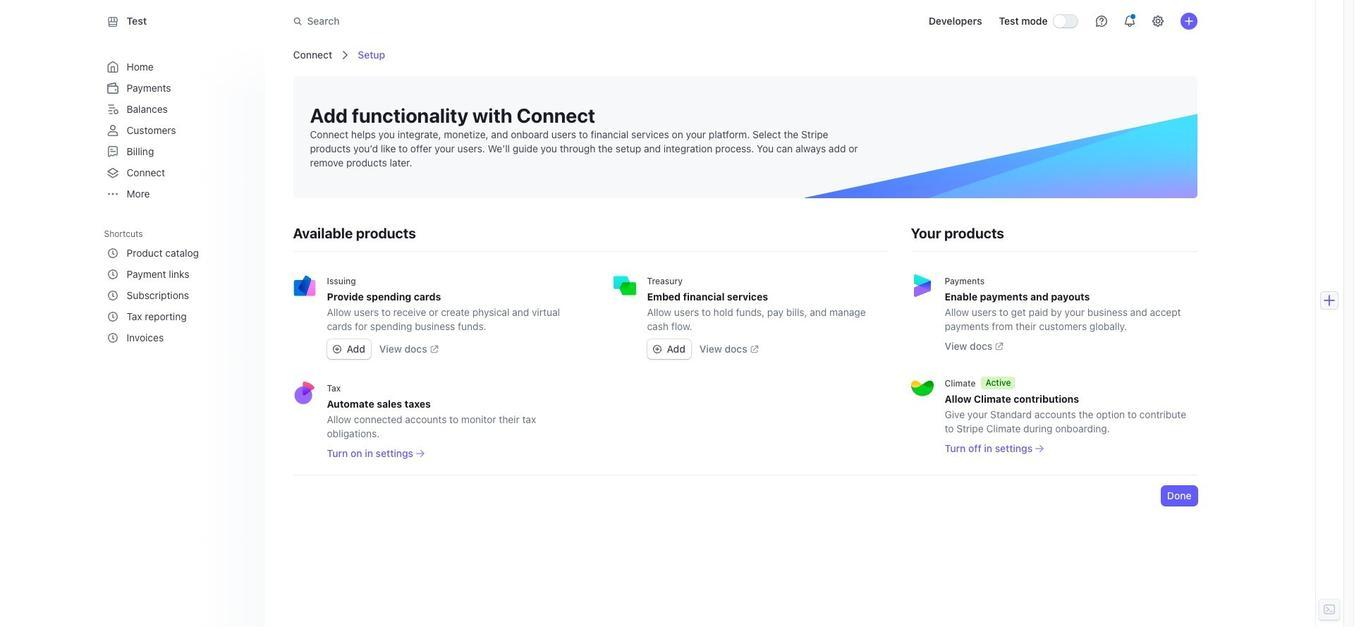 Task type: vqa. For each thing, say whether or not it's contained in the screenshot.
left 'svg' image
yes



Task type: describe. For each thing, give the bounding box(es) containing it.
core navigation links element
[[104, 56, 251, 205]]

2 svg image from the left
[[653, 345, 661, 353]]

notifications image
[[1124, 16, 1135, 27]]

manage shortcuts image
[[240, 229, 248, 238]]

settings image
[[1152, 16, 1164, 27]]



Task type: locate. For each thing, give the bounding box(es) containing it.
0 horizontal spatial svg image
[[333, 345, 341, 353]]

2 shortcuts element from the top
[[104, 243, 251, 349]]

svg image
[[333, 345, 341, 353], [653, 345, 661, 353]]

None search field
[[285, 8, 683, 34]]

shortcuts element
[[104, 224, 254, 349], [104, 243, 251, 349]]

Test mode checkbox
[[1054, 15, 1078, 28]]

help image
[[1096, 16, 1107, 27]]

1 svg image from the left
[[333, 345, 341, 353]]

1 shortcuts element from the top
[[104, 224, 254, 349]]

1 horizontal spatial svg image
[[653, 345, 661, 353]]

Search text field
[[285, 8, 683, 34]]



